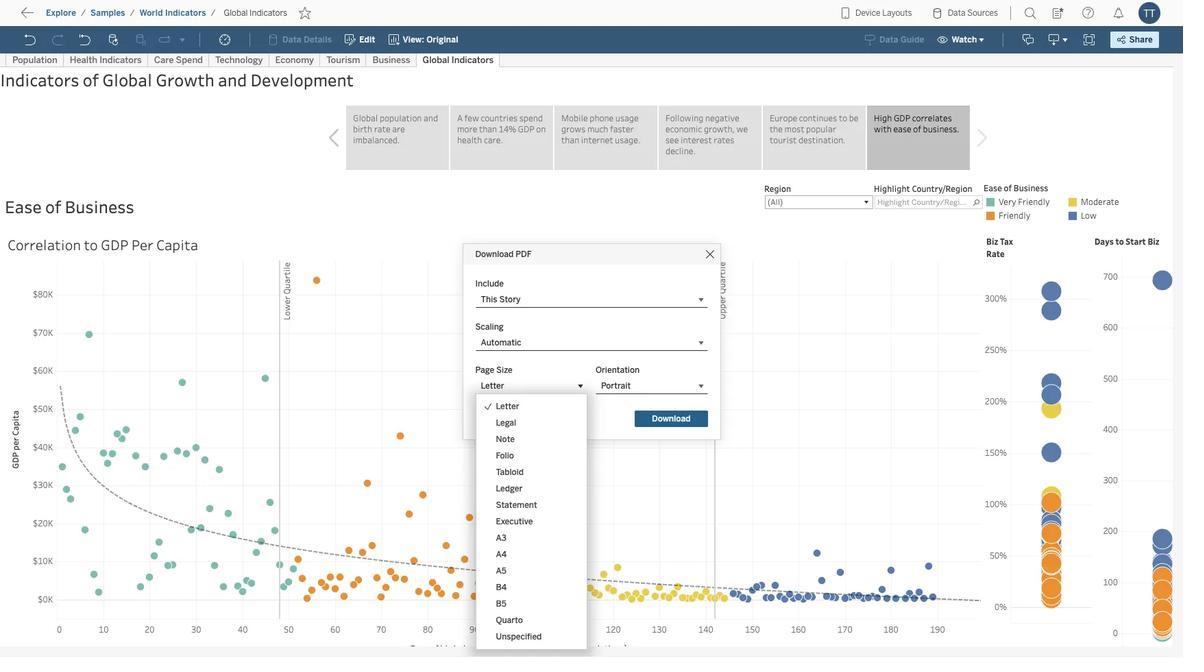 Task type: describe. For each thing, give the bounding box(es) containing it.
content
[[75, 10, 118, 23]]

2 indicators from the left
[[250, 8, 287, 18]]

skip to content link
[[33, 7, 140, 26]]

skip to content
[[36, 10, 118, 23]]

skip
[[36, 10, 59, 23]]

global indicators
[[224, 8, 287, 18]]

explore
[[46, 8, 76, 18]]

explore / samples / world indicators /
[[46, 8, 216, 18]]

samples link
[[90, 8, 126, 19]]

samples
[[91, 8, 125, 18]]

world indicators link
[[139, 8, 207, 19]]



Task type: locate. For each thing, give the bounding box(es) containing it.
1 horizontal spatial /
[[130, 8, 135, 18]]

2 / from the left
[[130, 8, 135, 18]]

1 horizontal spatial indicators
[[250, 8, 287, 18]]

indicators right world
[[165, 8, 206, 18]]

/ left global
[[211, 8, 216, 18]]

/ right to
[[81, 8, 86, 18]]

global
[[224, 8, 248, 18]]

0 horizontal spatial /
[[81, 8, 86, 18]]

global indicators element
[[220, 8, 292, 18]]

1 indicators from the left
[[165, 8, 206, 18]]

explore link
[[45, 8, 77, 19]]

world
[[140, 8, 163, 18]]

2 horizontal spatial /
[[211, 8, 216, 18]]

indicators
[[165, 8, 206, 18], [250, 8, 287, 18]]

/ left world
[[130, 8, 135, 18]]

0 horizontal spatial indicators
[[165, 8, 206, 18]]

3 / from the left
[[211, 8, 216, 18]]

/
[[81, 8, 86, 18], [130, 8, 135, 18], [211, 8, 216, 18]]

indicators right global
[[250, 8, 287, 18]]

1 / from the left
[[81, 8, 86, 18]]

to
[[62, 10, 73, 23]]



Task type: vqa. For each thing, say whether or not it's contained in the screenshot.
external assets
no



